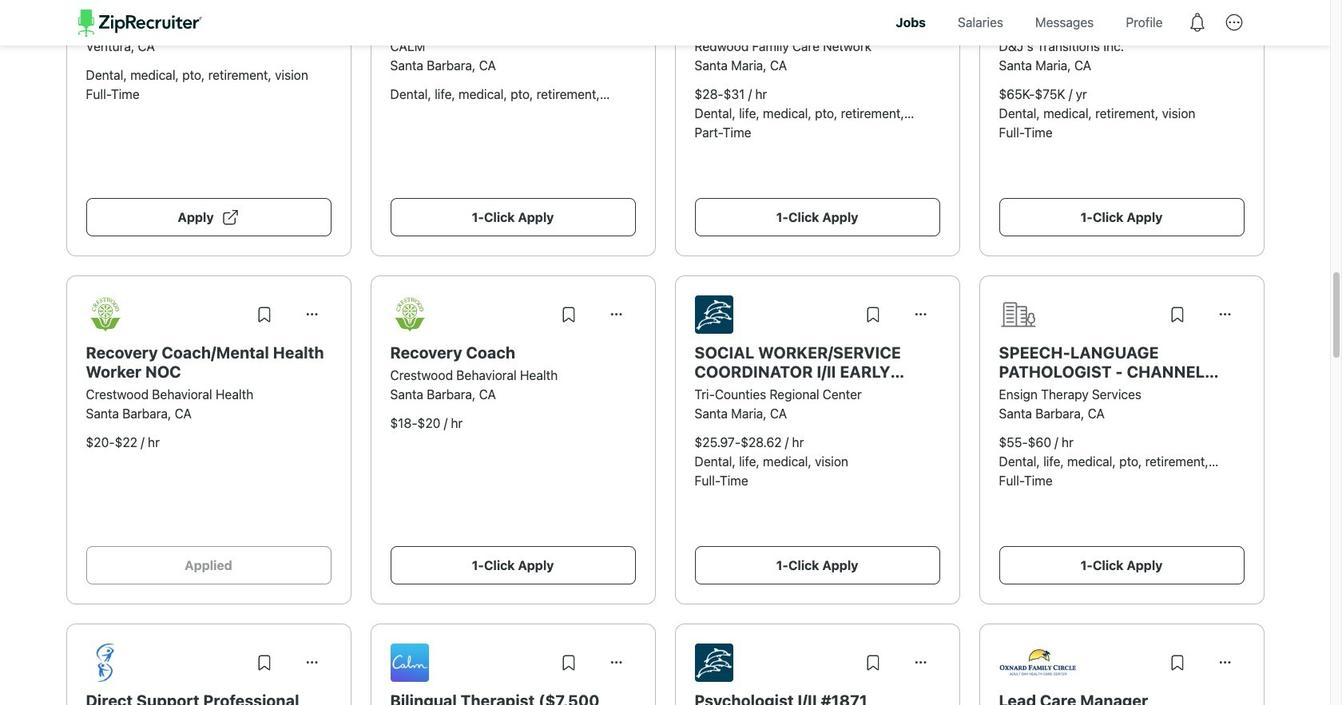 Task type: vqa. For each thing, say whether or not it's contained in the screenshot.
notifications icon
no



Task type: describe. For each thing, give the bounding box(es) containing it.
lead care manager element
[[999, 692, 1245, 706]]

direct support professional image
[[86, 644, 124, 682]]

save job for later image for the recovery coach/mental health worker noc element
[[255, 305, 274, 324]]

bilingual therapist ($7,500 hiring bonus) element
[[390, 692, 636, 706]]

recovery coach image
[[390, 295, 429, 334]]

speech-language pathologist - channel islands - santa barbara, ca element
[[999, 343, 1245, 382]]

licensed therapist element
[[86, 0, 331, 14]]

ziprecruiter image
[[78, 10, 202, 37]]

recovery coach/mental health worker noc element
[[86, 343, 331, 382]]

0 horizontal spatial save job for later image
[[255, 653, 274, 673]]

direct support professional element
[[86, 692, 331, 706]]

recovery coach/mental health worker noc image
[[86, 295, 124, 334]]

lcsw or mft case manager/clinician element
[[999, 0, 1245, 33]]

social worker/service coordinator i/ii early childhood #1811 image
[[695, 295, 733, 334]]

save job for later image for 'social worker/service coordinator i/ii early childhood #1811' 'element'
[[863, 305, 883, 324]]

psychologist i/ii #1871 element
[[695, 692, 940, 706]]

bilingual therapist ($7,500 hiring bonus) image
[[390, 644, 429, 682]]



Task type: locate. For each thing, give the bounding box(es) containing it.
save job for later image up psychologist i/ii #1871 element
[[863, 653, 883, 673]]

recovery coach element
[[390, 343, 636, 363]]

save job for later image up 'lead care manager' element
[[1168, 653, 1187, 673]]

job card menu element for 'lead care manager' element
[[1206, 661, 1245, 675]]

save job for later image
[[255, 305, 274, 324], [863, 305, 883, 324], [559, 653, 578, 673], [863, 653, 883, 673], [1168, 653, 1187, 673]]

save job for later image for recovery coach element
[[559, 305, 578, 324]]

save job for later image for psychologist i/ii #1871 element
[[863, 653, 883, 673]]

None button
[[293, 295, 331, 334], [597, 295, 636, 334], [902, 295, 940, 334], [293, 644, 331, 682], [597, 644, 636, 682], [902, 644, 940, 682], [293, 295, 331, 334], [597, 295, 636, 334], [902, 295, 940, 334], [293, 644, 331, 682], [597, 644, 636, 682], [902, 644, 940, 682]]

social worker/service coordinator i/ii early childhood #1811 element
[[695, 343, 940, 382]]

save job for later image up speech-language pathologist - channel islands - santa barbara, ca element at right
[[1168, 305, 1187, 324]]

lead care manager image
[[999, 650, 1076, 676]]

2 horizontal spatial save job for later image
[[1168, 305, 1187, 324]]

job card menu element
[[1206, 312, 1245, 327], [1206, 661, 1245, 675]]

save job for later image for bilingual therapist ($7,500 hiring bonus) element
[[559, 653, 578, 673]]

save job for later image for speech-language pathologist - channel islands - santa barbara, ca element at right
[[1168, 305, 1187, 324]]

save job for later image up 'social worker/service coordinator i/ii early childhood #1811' 'element'
[[863, 305, 883, 324]]

job card menu element for speech-language pathologist - channel islands - santa barbara, ca element at right
[[1206, 312, 1245, 327]]

0 vertical spatial job card menu element
[[1206, 312, 1245, 327]]

save job for later image for 'lead care manager' element
[[1168, 653, 1187, 673]]

save job for later image
[[559, 305, 578, 324], [1168, 305, 1187, 324], [255, 653, 274, 673]]

1 horizontal spatial save job for later image
[[559, 305, 578, 324]]

associate behavior consultant, santa maria element
[[695, 0, 940, 33]]

save job for later image up the recovery coach/mental health worker noc element
[[255, 305, 274, 324]]

save job for later image up recovery coach element
[[559, 305, 578, 324]]

save job for later image up "direct support professional" element
[[255, 653, 274, 673]]

1 job card menu element from the top
[[1206, 312, 1245, 327]]

save job for later image up bilingual therapist ($7,500 hiring bonus) element
[[559, 653, 578, 673]]

2 job card menu element from the top
[[1206, 661, 1245, 675]]

1 vertical spatial job card menu element
[[1206, 661, 1245, 675]]

psychologist i/ii #1871 image
[[695, 644, 733, 682]]



